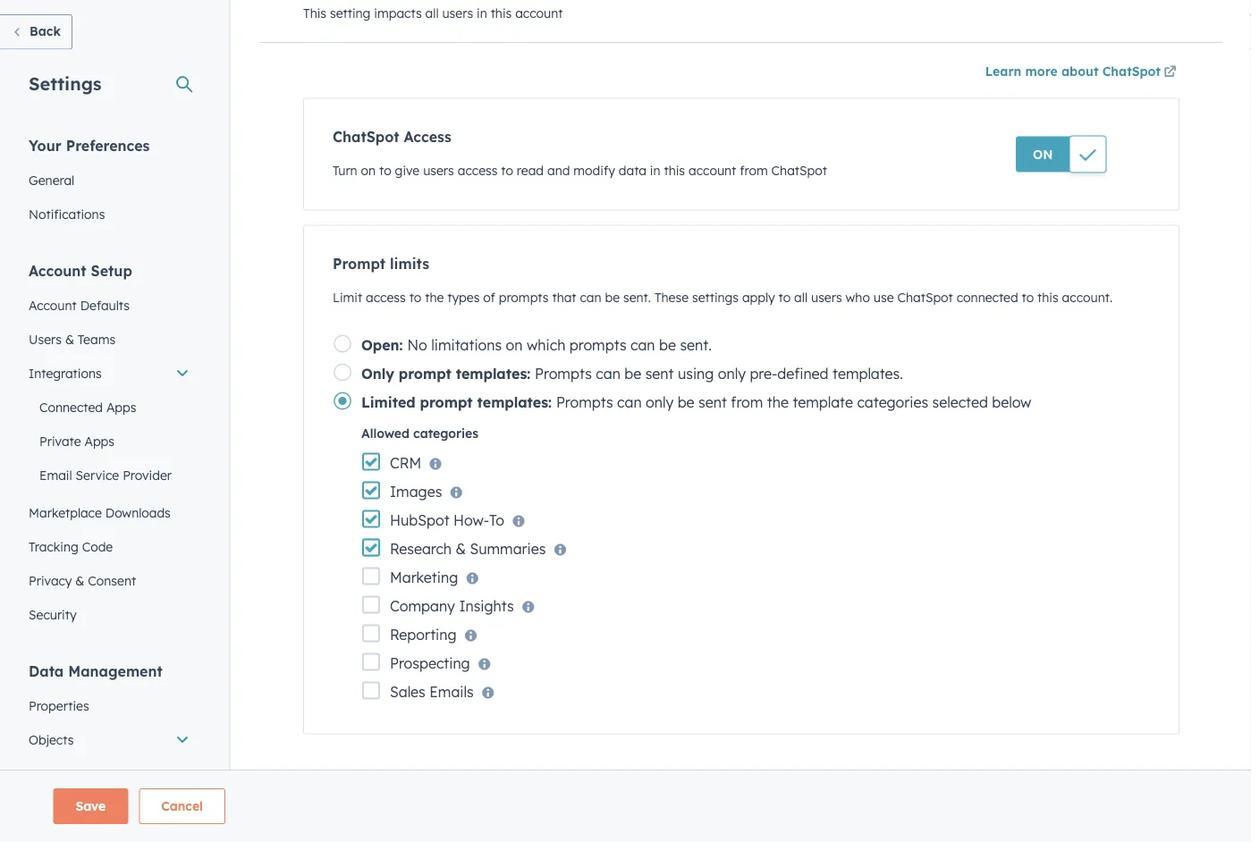 Task type: locate. For each thing, give the bounding box(es) containing it.
0 horizontal spatial the
[[425, 293, 444, 309]]

apps down the integrations button
[[106, 403, 136, 419]]

settings
[[29, 76, 102, 98]]

privacy
[[29, 576, 72, 592]]

2 horizontal spatial &
[[456, 544, 466, 562]]

0 horizontal spatial only
[[646, 397, 674, 415]]

1 horizontal spatial the
[[767, 397, 789, 415]]

templates: down "open: no limitations on which prompts can be sent."
[[477, 397, 552, 415]]

data management element
[[18, 665, 200, 842]]

be right that
[[605, 293, 620, 309]]

0 vertical spatial sent
[[645, 368, 674, 386]]

templates: for only prompt templates:
[[456, 368, 530, 386]]

1 vertical spatial account
[[29, 301, 77, 317]]

prompt limits
[[333, 258, 429, 276]]

0 vertical spatial only
[[718, 368, 746, 386]]

sent. left these
[[623, 293, 651, 309]]

apps up service on the bottom left of page
[[84, 437, 114, 453]]

0 vertical spatial templates:
[[456, 368, 530, 386]]

account setup element
[[18, 264, 200, 635]]

1 horizontal spatial on
[[506, 340, 523, 358]]

users for all
[[442, 9, 473, 25]]

apps inside private apps link
[[84, 437, 114, 453]]

sent down using
[[698, 397, 727, 415]]

prompt down 'no'
[[399, 368, 451, 386]]

the down pre-
[[767, 397, 789, 415]]

research & summaries
[[390, 544, 546, 562]]

0 vertical spatial &
[[65, 335, 74, 351]]

2 vertical spatial this
[[1037, 293, 1059, 309]]

preferences
[[66, 140, 150, 158]]

2 account from the top
[[29, 301, 77, 317]]

0 vertical spatial access
[[458, 166, 498, 182]]

privacy & consent link
[[18, 567, 200, 601]]

prompt up allowed categories
[[420, 397, 473, 415]]

users right impacts
[[442, 9, 473, 25]]

reporting
[[390, 630, 457, 647]]

account
[[29, 265, 86, 283], [29, 301, 77, 317]]

1 horizontal spatial categories
[[857, 397, 928, 415]]

account for account setup
[[29, 265, 86, 283]]

0 horizontal spatial sent
[[645, 368, 674, 386]]

sent.
[[623, 293, 651, 309], [680, 340, 712, 358]]

1 vertical spatial prompt
[[420, 397, 473, 415]]

connected apps
[[39, 403, 136, 419]]

to
[[379, 166, 391, 182], [501, 166, 513, 182], [409, 293, 421, 309], [779, 293, 791, 309], [1022, 293, 1034, 309]]

sent
[[645, 368, 674, 386], [698, 397, 727, 415]]

allowed categories element
[[361, 452, 567, 709]]

1 vertical spatial access
[[366, 293, 406, 309]]

research
[[390, 544, 452, 562]]

apps inside connected apps link
[[106, 403, 136, 419]]

prospecting
[[390, 658, 470, 676]]

0 horizontal spatial &
[[65, 335, 74, 351]]

all right impacts
[[425, 9, 439, 25]]

0 vertical spatial users
[[442, 9, 473, 25]]

in right data
[[650, 166, 661, 182]]

1 horizontal spatial all
[[794, 293, 808, 309]]

0 horizontal spatial sent.
[[623, 293, 651, 309]]

1 horizontal spatial only
[[718, 368, 746, 386]]

account up account defaults
[[29, 265, 86, 283]]

users
[[442, 9, 473, 25], [423, 166, 454, 182], [811, 293, 842, 309]]

cancel
[[161, 799, 203, 814]]

on right 'turn'
[[361, 166, 376, 182]]

can down "open: no limitations on which prompts can be sent."
[[596, 368, 621, 386]]

all
[[425, 9, 439, 25], [794, 293, 808, 309]]

0 vertical spatial on
[[361, 166, 376, 182]]

account up users
[[29, 301, 77, 317]]

account for account defaults
[[29, 301, 77, 317]]

users for give
[[423, 166, 454, 182]]

& down how-
[[456, 544, 466, 562]]

1 vertical spatial prompts
[[570, 340, 627, 358]]

marketing
[[390, 572, 458, 590]]

save
[[76, 799, 106, 814]]

0 vertical spatial sent.
[[623, 293, 651, 309]]

0 vertical spatial prompts
[[499, 293, 549, 309]]

prompt for limited
[[420, 397, 473, 415]]

1 vertical spatial account
[[689, 166, 736, 182]]

properties link
[[18, 693, 200, 727]]

categories up crm
[[413, 429, 479, 445]]

allowed categories
[[361, 429, 479, 445]]

security link
[[18, 601, 200, 635]]

template
[[793, 397, 853, 415]]

0 vertical spatial apps
[[106, 403, 136, 419]]

marketplace downloads
[[29, 508, 171, 524]]

access
[[458, 166, 498, 182], [366, 293, 406, 309]]

1 horizontal spatial sent
[[698, 397, 727, 415]]

templates:
[[456, 368, 530, 386], [477, 397, 552, 415]]

users left who
[[811, 293, 842, 309]]

1 account from the top
[[29, 265, 86, 283]]

1 vertical spatial apps
[[84, 437, 114, 453]]

which
[[527, 340, 566, 358]]

1 vertical spatial users
[[423, 166, 454, 182]]

0 horizontal spatial access
[[366, 293, 406, 309]]

categories down templates.
[[857, 397, 928, 415]]

1 vertical spatial categories
[[413, 429, 479, 445]]

cancel button
[[139, 789, 225, 825]]

1 horizontal spatial &
[[75, 576, 84, 592]]

templates.
[[833, 368, 903, 386]]

this
[[303, 9, 326, 25]]

templates: down "limitations"
[[456, 368, 530, 386]]

this setting impacts all users in this account
[[303, 9, 563, 25]]

prompts down only prompt templates: prompts can be sent using only pre-defined templates.
[[556, 397, 613, 415]]

access
[[404, 131, 451, 149]]

2 horizontal spatial this
[[1037, 293, 1059, 309]]

connected
[[39, 403, 103, 419]]

apps
[[106, 403, 136, 419], [84, 437, 114, 453]]

sent. up using
[[680, 340, 712, 358]]

only
[[718, 368, 746, 386], [646, 397, 674, 415]]

data
[[619, 166, 647, 182]]

prompt for only
[[399, 368, 451, 386]]

users
[[29, 335, 62, 351]]

2 link opens in a new window image from the top
[[1164, 71, 1176, 83]]

prompts down which
[[535, 368, 592, 386]]

& inside users & teams link
[[65, 335, 74, 351]]

users right the give
[[423, 166, 454, 182]]

2 vertical spatial &
[[75, 576, 84, 592]]

prompts up only prompt templates: prompts can be sent using only pre-defined templates.
[[570, 340, 627, 358]]

1 vertical spatial sent.
[[680, 340, 712, 358]]

tracking code
[[29, 542, 113, 558]]

& right privacy
[[75, 576, 84, 592]]

settings
[[692, 293, 739, 309]]

access left read
[[458, 166, 498, 182]]

account.
[[1062, 293, 1113, 309]]

to right connected
[[1022, 293, 1034, 309]]

crm
[[390, 458, 421, 476]]

0 horizontal spatial in
[[477, 9, 487, 25]]

only left pre-
[[718, 368, 746, 386]]

0 vertical spatial prompts
[[535, 368, 592, 386]]

pre-
[[750, 368, 777, 386]]

from
[[740, 166, 768, 182], [731, 397, 763, 415]]

only down only prompt templates: prompts can be sent using only pre-defined templates.
[[646, 397, 674, 415]]

0 vertical spatial the
[[425, 293, 444, 309]]

access down the prompt limits
[[366, 293, 406, 309]]

save button
[[53, 789, 128, 825]]

prompts right of
[[499, 293, 549, 309]]

in right impacts
[[477, 9, 487, 25]]

1 vertical spatial only
[[646, 397, 674, 415]]

notifications link
[[18, 201, 200, 235]]

on left which
[[506, 340, 523, 358]]

0 vertical spatial account
[[29, 265, 86, 283]]

& right users
[[65, 335, 74, 351]]

prompts
[[499, 293, 549, 309], [570, 340, 627, 358]]

1 horizontal spatial in
[[650, 166, 661, 182]]

0 horizontal spatial on
[[361, 166, 376, 182]]

& inside allowed categories element
[[456, 544, 466, 562]]

0 vertical spatial prompt
[[399, 368, 451, 386]]

1 horizontal spatial this
[[664, 166, 685, 182]]

connected
[[957, 293, 1018, 309]]

1 vertical spatial &
[[456, 544, 466, 562]]

private
[[39, 437, 81, 453]]

be down using
[[678, 397, 694, 415]]

hubspot
[[390, 515, 449, 533]]

tracking code link
[[18, 533, 200, 567]]

notifications
[[29, 210, 105, 225]]

the left types
[[425, 293, 444, 309]]

1 horizontal spatial account
[[689, 166, 736, 182]]

all right apply
[[794, 293, 808, 309]]

on
[[361, 166, 376, 182], [506, 340, 523, 358]]

& inside privacy & consent link
[[75, 576, 84, 592]]

be up only prompt templates: prompts can be sent using only pre-defined templates.
[[659, 340, 676, 358]]

how-
[[453, 515, 489, 533]]

0 vertical spatial this
[[491, 9, 512, 25]]

account defaults
[[29, 301, 130, 317]]

sent left using
[[645, 368, 674, 386]]

turn
[[333, 166, 357, 182]]

limited prompt templates: prompts can only be sent from the template categories selected below
[[361, 397, 1032, 415]]

1 vertical spatial prompts
[[556, 397, 613, 415]]

templates: for limited prompt templates:
[[477, 397, 552, 415]]

0 vertical spatial in
[[477, 9, 487, 25]]

your preferences element
[[18, 139, 200, 235]]

1 vertical spatial templates:
[[477, 397, 552, 415]]

1 horizontal spatial sent.
[[680, 340, 712, 358]]

0 horizontal spatial all
[[425, 9, 439, 25]]

to left read
[[501, 166, 513, 182]]

objects
[[29, 736, 74, 751]]

1 vertical spatial on
[[506, 340, 523, 358]]

prompt
[[399, 368, 451, 386], [420, 397, 473, 415]]

the
[[425, 293, 444, 309], [767, 397, 789, 415]]

to down limits
[[409, 293, 421, 309]]

using
[[678, 368, 714, 386]]

to right apply
[[779, 293, 791, 309]]

sales
[[390, 687, 425, 705]]

prompt
[[333, 258, 386, 276]]

0 vertical spatial account
[[515, 9, 563, 25]]

link opens in a new window image
[[1164, 66, 1176, 88], [1164, 71, 1176, 83]]

limits
[[390, 258, 429, 276]]

in
[[477, 9, 487, 25], [650, 166, 661, 182]]



Task type: vqa. For each thing, say whether or not it's contained in the screenshot.
menu
no



Task type: describe. For each thing, give the bounding box(es) containing it.
these
[[655, 293, 689, 309]]

chatspot access
[[333, 131, 451, 149]]

limited
[[361, 397, 416, 415]]

users & teams
[[29, 335, 115, 351]]

general link
[[18, 167, 200, 201]]

1 vertical spatial all
[[794, 293, 808, 309]]

general
[[29, 176, 74, 191]]

learn more about chatspot link
[[985, 66, 1180, 88]]

company
[[390, 601, 455, 619]]

setup
[[91, 265, 132, 283]]

data management
[[29, 666, 163, 684]]

& for research
[[456, 544, 466, 562]]

1 vertical spatial from
[[731, 397, 763, 415]]

marketplace downloads link
[[18, 499, 200, 533]]

use
[[874, 293, 894, 309]]

link opens in a new window image inside learn more about chatspot link
[[1164, 71, 1176, 83]]

setting
[[330, 9, 371, 25]]

0 horizontal spatial categories
[[413, 429, 479, 445]]

limitations
[[431, 340, 502, 358]]

service
[[76, 471, 119, 487]]

to
[[489, 515, 504, 533]]

below
[[992, 397, 1032, 415]]

modify
[[574, 166, 615, 182]]

can right that
[[580, 293, 602, 309]]

objects button
[[18, 727, 200, 761]]

1 vertical spatial this
[[664, 166, 685, 182]]

0 vertical spatial all
[[425, 9, 439, 25]]

open: no limitations on which prompts can be sent.
[[361, 340, 712, 358]]

private apps link
[[18, 428, 200, 462]]

& for users
[[65, 335, 74, 351]]

only
[[361, 368, 394, 386]]

& for privacy
[[75, 576, 84, 592]]

downloads
[[105, 508, 171, 524]]

open:
[[361, 340, 403, 358]]

types
[[447, 293, 480, 309]]

who
[[846, 293, 870, 309]]

1 horizontal spatial access
[[458, 166, 498, 182]]

1 vertical spatial the
[[767, 397, 789, 415]]

about
[[1062, 68, 1099, 83]]

prompts for limited prompt templates:
[[556, 397, 613, 415]]

1 horizontal spatial prompts
[[570, 340, 627, 358]]

selected
[[932, 397, 988, 415]]

images
[[390, 487, 442, 504]]

tracking
[[29, 542, 79, 558]]

apps for connected apps
[[106, 403, 136, 419]]

no
[[407, 340, 427, 358]]

on
[[1033, 151, 1053, 166]]

and
[[547, 166, 570, 182]]

2 vertical spatial users
[[811, 293, 842, 309]]

be left using
[[625, 368, 641, 386]]

1 vertical spatial sent
[[698, 397, 727, 415]]

0 vertical spatial from
[[740, 166, 768, 182]]

summaries
[[470, 544, 546, 562]]

security
[[29, 610, 77, 626]]

sales emails
[[390, 687, 474, 705]]

provider
[[123, 471, 172, 487]]

management
[[68, 666, 163, 684]]

your
[[29, 140, 62, 158]]

turn on to give users access to read and modify data in this account from chatspot
[[333, 166, 827, 182]]

connected apps link
[[18, 394, 200, 428]]

properties
[[29, 702, 89, 717]]

teams
[[78, 335, 115, 351]]

0 horizontal spatial prompts
[[499, 293, 549, 309]]

insights
[[459, 601, 514, 619]]

learn more about chatspot
[[985, 68, 1161, 83]]

limit
[[333, 293, 362, 309]]

can down only prompt templates: prompts can be sent using only pre-defined templates.
[[617, 397, 642, 415]]

give
[[395, 166, 420, 182]]

0 horizontal spatial this
[[491, 9, 512, 25]]

that
[[552, 293, 576, 309]]

marketplace
[[29, 508, 102, 524]]

apply
[[742, 293, 775, 309]]

1 vertical spatial in
[[650, 166, 661, 182]]

defined
[[777, 368, 829, 386]]

integrations
[[29, 369, 102, 385]]

impacts
[[374, 9, 422, 25]]

1 link opens in a new window image from the top
[[1164, 66, 1176, 88]]

account setup
[[29, 265, 132, 283]]

data
[[29, 666, 64, 684]]

0 vertical spatial categories
[[857, 397, 928, 415]]

back link
[[0, 18, 72, 53]]

apps for private apps
[[84, 437, 114, 453]]

can up only prompt templates: prompts can be sent using only pre-defined templates.
[[631, 340, 655, 358]]

private apps
[[39, 437, 114, 453]]

account defaults link
[[18, 292, 200, 326]]

page section element
[[10, 789, 1241, 825]]

prompts for only prompt templates:
[[535, 368, 592, 386]]

integrations button
[[18, 360, 200, 394]]

allowed
[[361, 429, 410, 445]]

code
[[82, 542, 113, 558]]

learn
[[985, 68, 1022, 83]]

consent
[[88, 576, 136, 592]]

more
[[1025, 68, 1058, 83]]

your preferences
[[29, 140, 150, 158]]

to left the give
[[379, 166, 391, 182]]

read
[[517, 166, 544, 182]]

privacy & consent
[[29, 576, 136, 592]]

0 horizontal spatial account
[[515, 9, 563, 25]]

email service provider
[[39, 471, 172, 487]]



